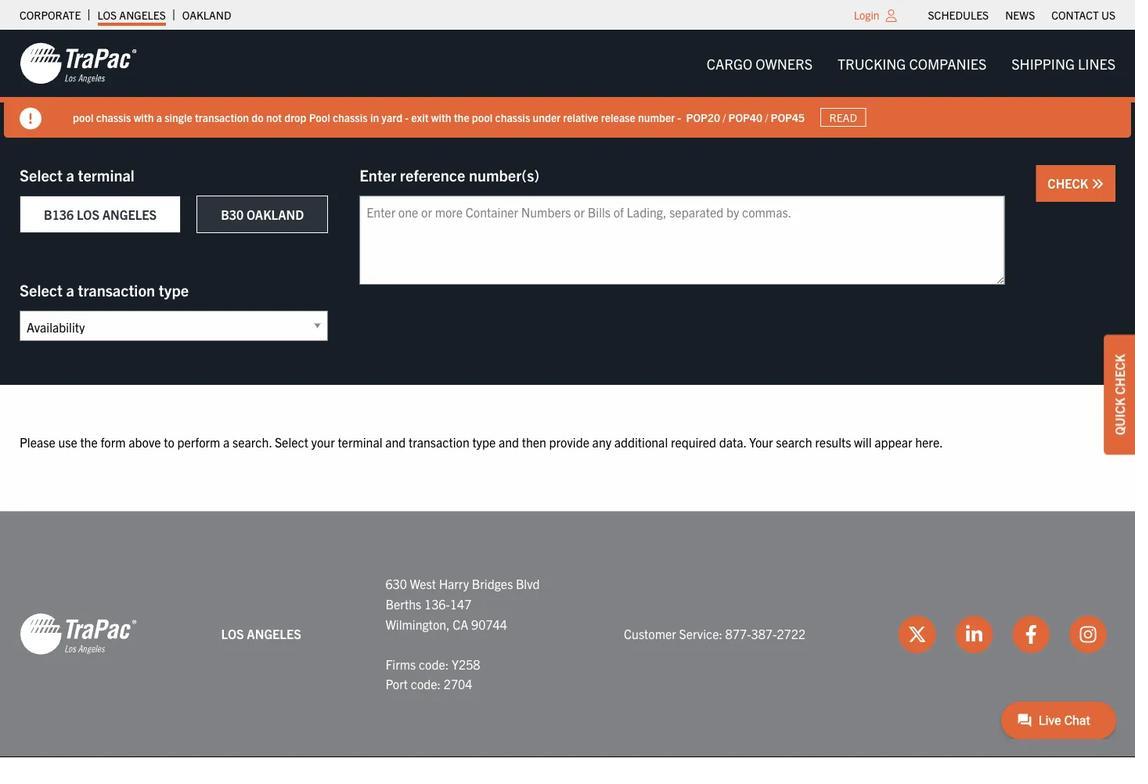 Task type: describe. For each thing, give the bounding box(es) containing it.
form
[[101, 434, 126, 450]]

877-
[[726, 627, 752, 642]]

147
[[450, 597, 472, 612]]

a inside banner
[[156, 110, 162, 124]]

select for select a terminal
[[20, 165, 63, 184]]

your
[[750, 434, 774, 450]]

trucking companies
[[838, 54, 987, 72]]

firms code:  y258 port code:  2704
[[386, 657, 481, 692]]

contact
[[1052, 8, 1100, 22]]

menu bar containing schedules
[[920, 4, 1124, 26]]

drop
[[284, 110, 307, 124]]

select a terminal
[[20, 165, 135, 184]]

2722
[[777, 627, 806, 642]]

check inside quick check 'link'
[[1112, 355, 1128, 395]]

pool
[[309, 110, 330, 124]]

1 vertical spatial code:
[[411, 677, 441, 692]]

harry
[[439, 577, 469, 592]]

b136
[[44, 207, 74, 222]]

1 vertical spatial the
[[80, 434, 98, 450]]

lines
[[1079, 54, 1116, 72]]

1 - from the left
[[405, 110, 409, 124]]

do
[[252, 110, 264, 124]]

us
[[1102, 8, 1116, 22]]

wilmington,
[[386, 617, 450, 632]]

use
[[58, 434, 77, 450]]

login link
[[854, 8, 880, 22]]

in
[[370, 110, 379, 124]]

then
[[522, 434, 547, 450]]

0 vertical spatial code:
[[419, 657, 449, 672]]

los inside footer
[[221, 627, 244, 642]]

to
[[164, 434, 175, 450]]

angeles inside footer
[[247, 627, 301, 642]]

west
[[410, 577, 436, 592]]

number
[[638, 110, 675, 124]]

login
[[854, 8, 880, 22]]

1 vertical spatial type
[[473, 434, 496, 450]]

quick check link
[[1104, 335, 1136, 455]]

enter reference number(s)
[[360, 165, 540, 184]]

customer
[[624, 627, 677, 642]]

the inside banner
[[454, 110, 470, 124]]

pop40
[[729, 110, 763, 124]]

select for select a transaction type
[[20, 280, 63, 300]]

2 los angeles image from the top
[[20, 613, 137, 657]]

2 chassis from the left
[[333, 110, 368, 124]]

cargo owners
[[707, 54, 813, 72]]

news
[[1006, 8, 1036, 22]]

appear
[[875, 434, 913, 450]]

read link
[[821, 108, 867, 127]]

blvd
[[516, 577, 540, 592]]

los angeles link
[[97, 4, 166, 26]]

2 and from the left
[[499, 434, 519, 450]]

1 chassis from the left
[[96, 110, 131, 124]]

select a transaction type
[[20, 280, 189, 300]]

please use the form above to perform a search. select your terminal and transaction type and then provide any additional required data. your search results will appear here.
[[20, 434, 944, 450]]

0 horizontal spatial los angeles
[[97, 8, 166, 22]]

contact us
[[1052, 8, 1116, 22]]

2 vertical spatial select
[[275, 434, 309, 450]]

y258
[[452, 657, 481, 672]]

will
[[855, 434, 872, 450]]

b30 oakland
[[221, 207, 304, 222]]

schedules link
[[929, 4, 989, 26]]

1 los angeles image from the top
[[20, 42, 137, 85]]

1 horizontal spatial oakland
[[247, 207, 304, 222]]

news link
[[1006, 4, 1036, 26]]

perform
[[177, 434, 220, 450]]

shipping
[[1012, 54, 1075, 72]]

port
[[386, 677, 408, 692]]

contact us link
[[1052, 4, 1116, 26]]

any
[[593, 434, 612, 450]]

owners
[[756, 54, 813, 72]]

2 pool from the left
[[472, 110, 493, 124]]

check button
[[1037, 165, 1116, 202]]

enter
[[360, 165, 397, 184]]

0 horizontal spatial oakland
[[182, 8, 231, 22]]

630 west harry bridges blvd berths 136-147 wilmington, ca 90744
[[386, 577, 540, 632]]

0 vertical spatial angeles
[[119, 8, 166, 22]]

1 / from the left
[[723, 110, 726, 124]]

here.
[[916, 434, 944, 450]]

2 vertical spatial transaction
[[409, 434, 470, 450]]

menu bar inside banner
[[694, 48, 1129, 79]]

your
[[311, 434, 335, 450]]

0 vertical spatial los
[[97, 8, 117, 22]]

b136 los angeles
[[44, 207, 157, 222]]

pop45
[[771, 110, 805, 124]]

bridges
[[472, 577, 513, 592]]

2704
[[444, 677, 473, 692]]



Task type: vqa. For each thing, say whether or not it's contained in the screenshot.
bottom Rotation
no



Task type: locate. For each thing, give the bounding box(es) containing it.
select down 'b136'
[[20, 280, 63, 300]]

solid image
[[20, 108, 42, 130], [1092, 178, 1104, 190]]

1 vertical spatial transaction
[[78, 280, 155, 300]]

cargo
[[707, 54, 753, 72]]

1 horizontal spatial check
[[1112, 355, 1128, 395]]

Enter reference number(s) text field
[[360, 196, 1005, 285]]

a left search.
[[223, 434, 230, 450]]

1 horizontal spatial and
[[499, 434, 519, 450]]

1 and from the left
[[386, 434, 406, 450]]

1 vertical spatial solid image
[[1092, 178, 1104, 190]]

-
[[405, 110, 409, 124], [678, 110, 682, 124]]

0 horizontal spatial the
[[80, 434, 98, 450]]

90744
[[472, 617, 508, 632]]

banner
[[0, 30, 1136, 138]]

required
[[671, 434, 717, 450]]

1 vertical spatial terminal
[[338, 434, 383, 450]]

chassis left single
[[96, 110, 131, 124]]

0 horizontal spatial pool
[[73, 110, 94, 124]]

menu bar up shipping
[[920, 4, 1124, 26]]

1 vertical spatial oakland
[[247, 207, 304, 222]]

oakland
[[182, 8, 231, 22], [247, 207, 304, 222]]

136-
[[424, 597, 450, 612]]

provide
[[550, 434, 590, 450]]

results
[[816, 434, 852, 450]]

0 horizontal spatial with
[[134, 110, 154, 124]]

a
[[156, 110, 162, 124], [66, 165, 74, 184], [66, 280, 74, 300], [223, 434, 230, 450]]

ca
[[453, 617, 469, 632]]

2 / from the left
[[765, 110, 769, 124]]

search
[[776, 434, 813, 450]]

0 horizontal spatial transaction
[[78, 280, 155, 300]]

0 horizontal spatial and
[[386, 434, 406, 450]]

1 with from the left
[[134, 110, 154, 124]]

0 horizontal spatial chassis
[[96, 110, 131, 124]]

menu bar down the light image
[[694, 48, 1129, 79]]

footer containing 630 west harry bridges blvd
[[0, 512, 1136, 759]]

630
[[386, 577, 407, 592]]

and right your
[[386, 434, 406, 450]]

oakland link
[[182, 4, 231, 26]]

with
[[134, 110, 154, 124], [431, 110, 452, 124]]

los angeles inside footer
[[221, 627, 301, 642]]

check
[[1048, 175, 1092, 191], [1112, 355, 1128, 395]]

- left exit
[[405, 110, 409, 124]]

387-
[[752, 627, 777, 642]]

1 vertical spatial los angeles
[[221, 627, 301, 642]]

corporate
[[20, 8, 81, 22]]

and
[[386, 434, 406, 450], [499, 434, 519, 450]]

relative
[[563, 110, 599, 124]]

code: right port
[[411, 677, 441, 692]]

los angeles
[[97, 8, 166, 22], [221, 627, 301, 642]]

1 horizontal spatial chassis
[[333, 110, 368, 124]]

1 vertical spatial angeles
[[102, 207, 157, 222]]

terminal
[[78, 165, 135, 184], [338, 434, 383, 450]]

1 horizontal spatial with
[[431, 110, 452, 124]]

menu bar containing cargo owners
[[694, 48, 1129, 79]]

type
[[159, 280, 189, 300], [473, 434, 496, 450]]

1 vertical spatial menu bar
[[694, 48, 1129, 79]]

with left single
[[134, 110, 154, 124]]

0 vertical spatial menu bar
[[920, 4, 1124, 26]]

release
[[601, 110, 636, 124]]

oakland right b30
[[247, 207, 304, 222]]

quick check
[[1112, 355, 1128, 436]]

2 - from the left
[[678, 110, 682, 124]]

0 vertical spatial type
[[159, 280, 189, 300]]

0 vertical spatial terminal
[[78, 165, 135, 184]]

number(s)
[[469, 165, 540, 184]]

footer
[[0, 512, 1136, 759]]

los angeles image
[[20, 42, 137, 85], [20, 613, 137, 657]]

transaction
[[195, 110, 249, 124], [78, 280, 155, 300], [409, 434, 470, 450]]

0 vertical spatial check
[[1048, 175, 1092, 191]]

menu bar
[[920, 4, 1124, 26], [694, 48, 1129, 79]]

above
[[129, 434, 161, 450]]

pool chassis with a single transaction  do not drop pool chassis in yard -  exit with the pool chassis under relative release number -  pop20 / pop40 / pop45
[[73, 110, 805, 124]]

0 vertical spatial transaction
[[195, 110, 249, 124]]

the
[[454, 110, 470, 124], [80, 434, 98, 450]]

berths
[[386, 597, 422, 612]]

1 vertical spatial select
[[20, 280, 63, 300]]

please
[[20, 434, 55, 450]]

light image
[[886, 9, 897, 22]]

0 horizontal spatial type
[[159, 280, 189, 300]]

search.
[[233, 434, 272, 450]]

2 with from the left
[[431, 110, 452, 124]]

code: up the "2704"
[[419, 657, 449, 672]]

1 horizontal spatial los angeles
[[221, 627, 301, 642]]

companies
[[910, 54, 987, 72]]

select up 'b136'
[[20, 165, 63, 184]]

pool up the select a terminal in the left of the page
[[73, 110, 94, 124]]

/ left pop45 in the top of the page
[[765, 110, 769, 124]]

2 vertical spatial angeles
[[247, 627, 301, 642]]

1 vertical spatial los
[[77, 207, 99, 222]]

0 horizontal spatial -
[[405, 110, 409, 124]]

select left your
[[275, 434, 309, 450]]

trucking companies link
[[826, 48, 1000, 79]]

and left then
[[499, 434, 519, 450]]

customer service: 877-387-2722
[[624, 627, 806, 642]]

a up 'b136'
[[66, 165, 74, 184]]

angeles
[[119, 8, 166, 22], [102, 207, 157, 222], [247, 627, 301, 642]]

0 vertical spatial los angeles
[[97, 8, 166, 22]]

single
[[165, 110, 193, 124]]

0 horizontal spatial check
[[1048, 175, 1092, 191]]

data.
[[720, 434, 747, 450]]

1 vertical spatial los angeles image
[[20, 613, 137, 657]]

not
[[266, 110, 282, 124]]

3 chassis from the left
[[495, 110, 531, 124]]

banner containing cargo owners
[[0, 30, 1136, 138]]

1 pool from the left
[[73, 110, 94, 124]]

b30
[[221, 207, 244, 222]]

0 horizontal spatial terminal
[[78, 165, 135, 184]]

/ right pop20 on the top of the page
[[723, 110, 726, 124]]

1 horizontal spatial pool
[[472, 110, 493, 124]]

a down 'b136'
[[66, 280, 74, 300]]

0 vertical spatial solid image
[[20, 108, 42, 130]]

2 horizontal spatial transaction
[[409, 434, 470, 450]]

terminal right your
[[338, 434, 383, 450]]

0 horizontal spatial /
[[723, 110, 726, 124]]

2 vertical spatial los
[[221, 627, 244, 642]]

1 horizontal spatial /
[[765, 110, 769, 124]]

solid image inside check button
[[1092, 178, 1104, 190]]

the right exit
[[454, 110, 470, 124]]

under
[[533, 110, 561, 124]]

chassis left 'under'
[[495, 110, 531, 124]]

0 vertical spatial select
[[20, 165, 63, 184]]

0 vertical spatial oakland
[[182, 8, 231, 22]]

read
[[830, 110, 858, 125]]

shipping lines link
[[1000, 48, 1129, 79]]

trucking
[[838, 54, 906, 72]]

service:
[[679, 627, 723, 642]]

1 horizontal spatial transaction
[[195, 110, 249, 124]]

chassis left in
[[333, 110, 368, 124]]

2 horizontal spatial chassis
[[495, 110, 531, 124]]

the right use
[[80, 434, 98, 450]]

0 vertical spatial los angeles image
[[20, 42, 137, 85]]

1 horizontal spatial solid image
[[1092, 178, 1104, 190]]

shipping lines
[[1012, 54, 1116, 72]]

- right number
[[678, 110, 682, 124]]

/
[[723, 110, 726, 124], [765, 110, 769, 124]]

pool up number(s)
[[472, 110, 493, 124]]

0 vertical spatial the
[[454, 110, 470, 124]]

additional
[[615, 434, 668, 450]]

yard
[[382, 110, 403, 124]]

0 horizontal spatial solid image
[[20, 108, 42, 130]]

terminal up b136 los angeles
[[78, 165, 135, 184]]

1 horizontal spatial type
[[473, 434, 496, 450]]

schedules
[[929, 8, 989, 22]]

exit
[[411, 110, 429, 124]]

1 horizontal spatial the
[[454, 110, 470, 124]]

oakland right los angeles link
[[182, 8, 231, 22]]

firms
[[386, 657, 416, 672]]

1 horizontal spatial -
[[678, 110, 682, 124]]

with right exit
[[431, 110, 452, 124]]

check inside check button
[[1048, 175, 1092, 191]]

1 vertical spatial check
[[1112, 355, 1128, 395]]

1 horizontal spatial terminal
[[338, 434, 383, 450]]

quick
[[1112, 398, 1128, 436]]

a left single
[[156, 110, 162, 124]]

reference
[[400, 165, 466, 184]]

cargo owners link
[[694, 48, 826, 79]]



